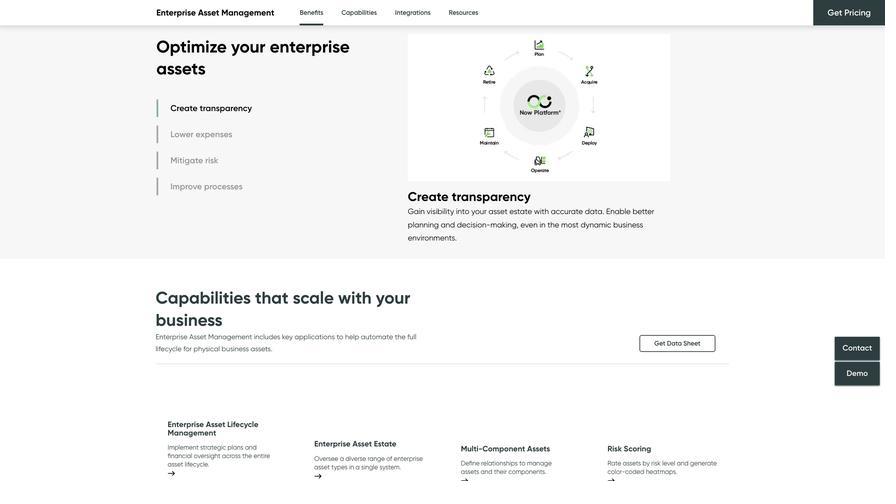 Task type: locate. For each thing, give the bounding box(es) containing it.
1 horizontal spatial with
[[534, 207, 549, 216]]

assets inside rate assets by risk level and generate color-coded heatmaps.
[[623, 461, 641, 468]]

and
[[441, 220, 455, 229], [245, 444, 257, 452], [677, 461, 688, 468], [481, 469, 492, 476]]

implement
[[168, 444, 199, 452]]

contact
[[842, 344, 872, 354]]

in right even
[[540, 220, 545, 229]]

visibility
[[427, 207, 454, 216]]

to inside define relationships to manage assets and their components.
[[519, 461, 525, 468]]

transparency up expenses
[[200, 103, 252, 113]]

full
[[407, 333, 416, 342]]

lifecycle
[[156, 345, 182, 354]]

1 horizontal spatial your
[[376, 288, 410, 309]]

assets down optimize
[[156, 58, 206, 79]]

1 vertical spatial get
[[654, 340, 665, 348]]

1 vertical spatial risk
[[651, 461, 661, 468]]

enterprise inside enterprise asset lifecycle management
[[168, 420, 204, 430]]

create up lower
[[170, 103, 198, 113]]

business inside create transparency gain visibility into your asset estate with accurate data. enable better planning and decision-making, even in the most dynamic business environments.
[[613, 220, 643, 229]]

get left "pricing"
[[828, 7, 842, 18]]

2 vertical spatial assets
[[461, 469, 479, 476]]

oversee
[[314, 456, 338, 463]]

generate
[[690, 461, 717, 468]]

capabilities
[[341, 9, 377, 17], [156, 288, 251, 309]]

get left data
[[654, 340, 665, 348]]

decision-
[[457, 220, 490, 229]]

assets down the define
[[461, 469, 479, 476]]

0 vertical spatial with
[[534, 207, 549, 216]]

0 vertical spatial get
[[828, 7, 842, 18]]

0 vertical spatial a
[[340, 456, 344, 463]]

enterprise for enterprise asset estate
[[314, 440, 351, 449]]

to left help
[[337, 333, 343, 342]]

0 vertical spatial capabilities
[[341, 9, 377, 17]]

risk right by on the right bottom of page
[[651, 461, 661, 468]]

enable
[[606, 207, 631, 216]]

and inside rate assets by risk level and generate color-coded heatmaps.
[[677, 461, 688, 468]]

0 vertical spatial assets
[[156, 58, 206, 79]]

accurate
[[551, 207, 583, 216]]

enterprise inside capabilities that scale with your business enterprise asset management includes key applications to help automate the full lifecycle for physical business assets.
[[156, 333, 187, 342]]

assets up coded
[[623, 461, 641, 468]]

with inside capabilities that scale with your business enterprise asset management includes key applications to help automate the full lifecycle for physical business assets.
[[338, 288, 372, 309]]

improve processes link
[[156, 178, 254, 196]]

0 vertical spatial business
[[613, 220, 643, 229]]

enterprise
[[270, 36, 350, 57], [394, 456, 423, 463]]

0 vertical spatial in
[[540, 220, 545, 229]]

in
[[540, 220, 545, 229], [349, 464, 354, 471]]

enterprise down benefits link
[[270, 36, 350, 57]]

optimize
[[156, 36, 227, 57]]

with
[[534, 207, 549, 216], [338, 288, 372, 309]]

0 vertical spatial enterprise
[[270, 36, 350, 57]]

1 vertical spatial transparency
[[452, 189, 531, 205]]

0 horizontal spatial get
[[654, 340, 665, 348]]

1 horizontal spatial create
[[408, 189, 449, 205]]

your inside 'optimize your enterprise assets'
[[231, 36, 265, 57]]

asset inside create transparency gain visibility into your asset estate with accurate data. enable better planning and decision-making, even in the most dynamic business environments.
[[489, 207, 508, 216]]

get data sheet
[[654, 340, 700, 348]]

business down enable
[[613, 220, 643, 229]]

capabilities that scale with your business enterprise asset management includes key applications to help automate the full lifecycle for physical business assets.
[[156, 288, 416, 354]]

0 horizontal spatial risk
[[205, 155, 218, 166]]

asset
[[489, 207, 508, 216], [168, 461, 183, 469], [314, 464, 330, 471]]

1 vertical spatial a
[[356, 464, 360, 471]]

0 horizontal spatial with
[[338, 288, 372, 309]]

making,
[[490, 220, 519, 229]]

a up the "types"
[[340, 456, 344, 463]]

and up entire
[[245, 444, 257, 452]]

business
[[613, 220, 643, 229], [156, 310, 222, 331], [222, 345, 249, 354]]

0 horizontal spatial create
[[170, 103, 198, 113]]

better
[[633, 207, 654, 216]]

most
[[561, 220, 579, 229]]

0 horizontal spatial your
[[231, 36, 265, 57]]

0 vertical spatial the
[[547, 220, 559, 229]]

1 horizontal spatial to
[[519, 461, 525, 468]]

transparency inside create transparency gain visibility into your asset estate with accurate data. enable better planning and decision-making, even in the most dynamic business environments.
[[452, 189, 531, 205]]

1 vertical spatial management
[[208, 333, 252, 342]]

the left full
[[395, 333, 406, 342]]

the
[[547, 220, 559, 229], [395, 333, 406, 342], [242, 453, 252, 460]]

that
[[255, 288, 288, 309]]

applications
[[295, 333, 335, 342]]

scale
[[293, 288, 334, 309]]

2 horizontal spatial your
[[471, 207, 487, 216]]

1 horizontal spatial in
[[540, 220, 545, 229]]

asset inside enterprise asset lifecycle management
[[206, 420, 225, 430]]

your
[[231, 36, 265, 57], [471, 207, 487, 216], [376, 288, 410, 309]]

0 horizontal spatial the
[[242, 453, 252, 460]]

asset down oversee
[[314, 464, 330, 471]]

2 horizontal spatial the
[[547, 220, 559, 229]]

0 horizontal spatial in
[[349, 464, 354, 471]]

risk
[[205, 155, 218, 166], [651, 461, 661, 468]]

and down visibility
[[441, 220, 455, 229]]

asset down financial
[[168, 461, 183, 469]]

and right level
[[677, 461, 688, 468]]

1 vertical spatial capabilities
[[156, 288, 251, 309]]

mitigate risk link
[[156, 152, 254, 169]]

expenses
[[196, 129, 232, 140]]

with inside create transparency gain visibility into your asset estate with accurate data. enable better planning and decision-making, even in the most dynamic business environments.
[[534, 207, 549, 216]]

create inside create transparency gain visibility into your asset estate with accurate data. enable better planning and decision-making, even in the most dynamic business environments.
[[408, 189, 449, 205]]

manage
[[527, 461, 552, 468]]

enterprise right of
[[394, 456, 423, 463]]

1 horizontal spatial capabilities
[[341, 9, 377, 17]]

asset
[[198, 8, 219, 18], [189, 333, 206, 342], [206, 420, 225, 430], [352, 440, 372, 449]]

risk right 'mitigate' on the left top of page
[[205, 155, 218, 166]]

get data sheet link
[[639, 336, 715, 353]]

transparency
[[200, 103, 252, 113], [452, 189, 531, 205]]

1 vertical spatial assets
[[623, 461, 641, 468]]

risk
[[607, 445, 622, 454]]

0 horizontal spatial capabilities
[[156, 288, 251, 309]]

enterprise asset management
[[156, 8, 274, 18]]

asset for oversee
[[314, 464, 330, 471]]

plans
[[228, 444, 243, 452]]

2 horizontal spatial assets
[[623, 461, 641, 468]]

get pricing link
[[813, 0, 885, 25]]

asset for enterprise asset estate
[[352, 440, 372, 449]]

asset up making,
[[489, 207, 508, 216]]

capabilities for capabilities
[[341, 9, 377, 17]]

help
[[345, 333, 359, 342]]

create up "gain"
[[408, 189, 449, 205]]

data.
[[585, 207, 604, 216]]

implement strategic plans and financial oversight across the entire asset lifecycle.
[[168, 444, 270, 469]]

enterprise for enterprise asset management
[[156, 8, 196, 18]]

heatmaps.
[[646, 469, 677, 476]]

1 vertical spatial in
[[349, 464, 354, 471]]

1 horizontal spatial asset
[[314, 464, 330, 471]]

assets
[[156, 58, 206, 79], [623, 461, 641, 468], [461, 469, 479, 476]]

rate assets by risk level and generate color-coded heatmaps.
[[607, 461, 717, 476]]

environments.
[[408, 233, 457, 243]]

2 horizontal spatial asset
[[489, 207, 508, 216]]

create transparency link
[[156, 100, 254, 117]]

2 vertical spatial business
[[222, 345, 249, 354]]

0 horizontal spatial assets
[[156, 58, 206, 79]]

enterprise for enterprise asset lifecycle management
[[168, 420, 204, 430]]

a down diverse
[[356, 464, 360, 471]]

contact link
[[835, 337, 880, 361]]

asset inside 'oversee a diverse range of enterprise asset types in a single system.'
[[314, 464, 330, 471]]

capabilities inside capabilities that scale with your business enterprise asset management includes key applications to help automate the full lifecycle for physical business assets.
[[156, 288, 251, 309]]

0 horizontal spatial to
[[337, 333, 343, 342]]

assets.
[[251, 345, 272, 354]]

demo link
[[835, 362, 880, 386]]

financial
[[168, 453, 192, 460]]

enterprise
[[156, 8, 196, 18], [156, 333, 187, 342], [168, 420, 204, 430], [314, 440, 351, 449]]

0 vertical spatial to
[[337, 333, 343, 342]]

1 vertical spatial to
[[519, 461, 525, 468]]

risk inside rate assets by risk level and generate color-coded heatmaps.
[[651, 461, 661, 468]]

0 vertical spatial transparency
[[200, 103, 252, 113]]

2 vertical spatial your
[[376, 288, 410, 309]]

2 vertical spatial the
[[242, 453, 252, 460]]

planning
[[408, 220, 439, 229]]

transparency from asset planning through retirement image
[[408, 27, 670, 189]]

1 horizontal spatial get
[[828, 7, 842, 18]]

1 horizontal spatial risk
[[651, 461, 661, 468]]

estate
[[509, 207, 532, 216]]

1 vertical spatial with
[[338, 288, 372, 309]]

in down diverse
[[349, 464, 354, 471]]

get for get pricing
[[828, 7, 842, 18]]

transparency up making,
[[452, 189, 531, 205]]

to
[[337, 333, 343, 342], [519, 461, 525, 468]]

0 horizontal spatial enterprise
[[270, 36, 350, 57]]

capabilities link
[[341, 0, 377, 26]]

asset inside implement strategic plans and financial oversight across the entire asset lifecycle.
[[168, 461, 183, 469]]

lower expenses
[[170, 129, 232, 140]]

1 horizontal spatial enterprise
[[394, 456, 423, 463]]

range
[[368, 456, 385, 463]]

the left 'most'
[[547, 220, 559, 229]]

asset for enterprise asset management
[[198, 8, 219, 18]]

and left the their
[[481, 469, 492, 476]]

key
[[282, 333, 293, 342]]

data
[[667, 340, 682, 348]]

to up components.
[[519, 461, 525, 468]]

create for create transparency gain visibility into your asset estate with accurate data. enable better planning and decision-making, even in the most dynamic business environments.
[[408, 189, 449, 205]]

asset for enterprise asset lifecycle management
[[206, 420, 225, 430]]

asset for create
[[489, 207, 508, 216]]

0 horizontal spatial a
[[340, 456, 344, 463]]

your inside capabilities that scale with your business enterprise asset management includes key applications to help automate the full lifecycle for physical business assets.
[[376, 288, 410, 309]]

1 vertical spatial enterprise
[[394, 456, 423, 463]]

improve processes
[[170, 182, 243, 192]]

integrations link
[[395, 0, 431, 26]]

1 vertical spatial the
[[395, 333, 406, 342]]

2 vertical spatial management
[[168, 429, 216, 438]]

0 vertical spatial create
[[170, 103, 198, 113]]

1 horizontal spatial transparency
[[452, 189, 531, 205]]

1 vertical spatial your
[[471, 207, 487, 216]]

multi-
[[461, 445, 482, 454]]

1 vertical spatial create
[[408, 189, 449, 205]]

across
[[222, 453, 241, 460]]

improve
[[170, 182, 202, 192]]

business up for
[[156, 310, 222, 331]]

0 vertical spatial your
[[231, 36, 265, 57]]

0 vertical spatial management
[[221, 8, 274, 18]]

0 horizontal spatial transparency
[[200, 103, 252, 113]]

strategic
[[200, 444, 226, 452]]

0 horizontal spatial asset
[[168, 461, 183, 469]]

the down plans
[[242, 453, 252, 460]]

business left assets.
[[222, 345, 249, 354]]

1 vertical spatial business
[[156, 310, 222, 331]]

1 horizontal spatial the
[[395, 333, 406, 342]]

0 vertical spatial risk
[[205, 155, 218, 166]]

1 horizontal spatial assets
[[461, 469, 479, 476]]

lifecycle
[[227, 420, 258, 430]]

the inside capabilities that scale with your business enterprise asset management includes key applications to help automate the full lifecycle for physical business assets.
[[395, 333, 406, 342]]



Task type: vqa. For each thing, say whether or not it's contained in the screenshot.


Task type: describe. For each thing, give the bounding box(es) containing it.
enterprise inside 'oversee a diverse range of enterprise asset types in a single system.'
[[394, 456, 423, 463]]

mitigate risk
[[170, 155, 218, 166]]

physical
[[194, 345, 220, 354]]

assets inside define relationships to manage assets and their components.
[[461, 469, 479, 476]]

enterprise asset lifecycle management
[[168, 420, 258, 438]]

includes
[[254, 333, 280, 342]]

their
[[494, 469, 507, 476]]

resources link
[[449, 0, 478, 26]]

estate
[[374, 440, 396, 449]]

components.
[[508, 469, 546, 476]]

and inside create transparency gain visibility into your asset estate with accurate data. enable better planning and decision-making, even in the most dynamic business environments.
[[441, 220, 455, 229]]

define relationships to manage assets and their components.
[[461, 461, 552, 476]]

your inside create transparency gain visibility into your asset estate with accurate data. enable better planning and decision-making, even in the most dynamic business environments.
[[471, 207, 487, 216]]

processes
[[204, 182, 243, 192]]

enterprise inside 'optimize your enterprise assets'
[[270, 36, 350, 57]]

pricing
[[844, 7, 871, 18]]

relationships
[[481, 461, 518, 468]]

gain
[[408, 207, 425, 216]]

create transparency
[[170, 103, 252, 113]]

multi-component assets
[[461, 445, 550, 454]]

resources
[[449, 9, 478, 17]]

management inside enterprise asset lifecycle management
[[168, 429, 216, 438]]

even
[[521, 220, 538, 229]]

of
[[386, 456, 392, 463]]

oversee a diverse range of enterprise asset types in a single system.
[[314, 456, 423, 471]]

assets
[[527, 445, 550, 454]]

benefits link
[[300, 0, 323, 28]]

coded
[[625, 469, 644, 476]]

management inside capabilities that scale with your business enterprise asset management includes key applications to help automate the full lifecycle for physical business assets.
[[208, 333, 252, 342]]

oversight
[[194, 453, 220, 460]]

transparency for create transparency gain visibility into your asset estate with accurate data. enable better planning and decision-making, even in the most dynamic business environments.
[[452, 189, 531, 205]]

the inside create transparency gain visibility into your asset estate with accurate data. enable better planning and decision-making, even in the most dynamic business environments.
[[547, 220, 559, 229]]

the inside implement strategic plans and financial oversight across the entire asset lifecycle.
[[242, 453, 252, 460]]

risk scoring
[[607, 445, 651, 454]]

single
[[361, 464, 378, 471]]

types
[[331, 464, 348, 471]]

define
[[461, 461, 480, 468]]

for
[[183, 345, 192, 354]]

level
[[662, 461, 675, 468]]

benefits
[[300, 9, 323, 17]]

lower
[[170, 129, 194, 140]]

dynamic
[[581, 220, 611, 229]]

component
[[482, 445, 525, 454]]

assets inside 'optimize your enterprise assets'
[[156, 58, 206, 79]]

automate
[[361, 333, 393, 342]]

optimize your enterprise assets
[[156, 36, 350, 79]]

demo
[[847, 369, 868, 379]]

by
[[643, 461, 650, 468]]

in inside 'oversee a diverse range of enterprise asset types in a single system.'
[[349, 464, 354, 471]]

lifecycle.
[[185, 461, 209, 469]]

create for create transparency
[[170, 103, 198, 113]]

get for get data sheet
[[654, 340, 665, 348]]

to inside capabilities that scale with your business enterprise asset management includes key applications to help automate the full lifecycle for physical business assets.
[[337, 333, 343, 342]]

create transparency gain visibility into your asset estate with accurate data. enable better planning and decision-making, even in the most dynamic business environments.
[[408, 189, 654, 243]]

scoring
[[624, 445, 651, 454]]

1 horizontal spatial a
[[356, 464, 360, 471]]

mitigate
[[170, 155, 203, 166]]

sheet
[[683, 340, 700, 348]]

transparency for create transparency
[[200, 103, 252, 113]]

and inside implement strategic plans and financial oversight across the entire asset lifecycle.
[[245, 444, 257, 452]]

and inside define relationships to manage assets and their components.
[[481, 469, 492, 476]]

system.
[[380, 464, 401, 471]]

color-
[[607, 469, 625, 476]]

risk inside mitigate risk 'link'
[[205, 155, 218, 166]]

diverse
[[346, 456, 366, 463]]

get pricing
[[828, 7, 871, 18]]

lower expenses link
[[156, 126, 254, 143]]

in inside create transparency gain visibility into your asset estate with accurate data. enable better planning and decision-making, even in the most dynamic business environments.
[[540, 220, 545, 229]]

entire
[[254, 453, 270, 460]]

asset inside capabilities that scale with your business enterprise asset management includes key applications to help automate the full lifecycle for physical business assets.
[[189, 333, 206, 342]]

capabilities for capabilities that scale with your business enterprise asset management includes key applications to help automate the full lifecycle for physical business assets.
[[156, 288, 251, 309]]

rate
[[607, 461, 621, 468]]

enterprise asset estate
[[314, 440, 396, 449]]

integrations
[[395, 9, 431, 17]]

into
[[456, 207, 469, 216]]



